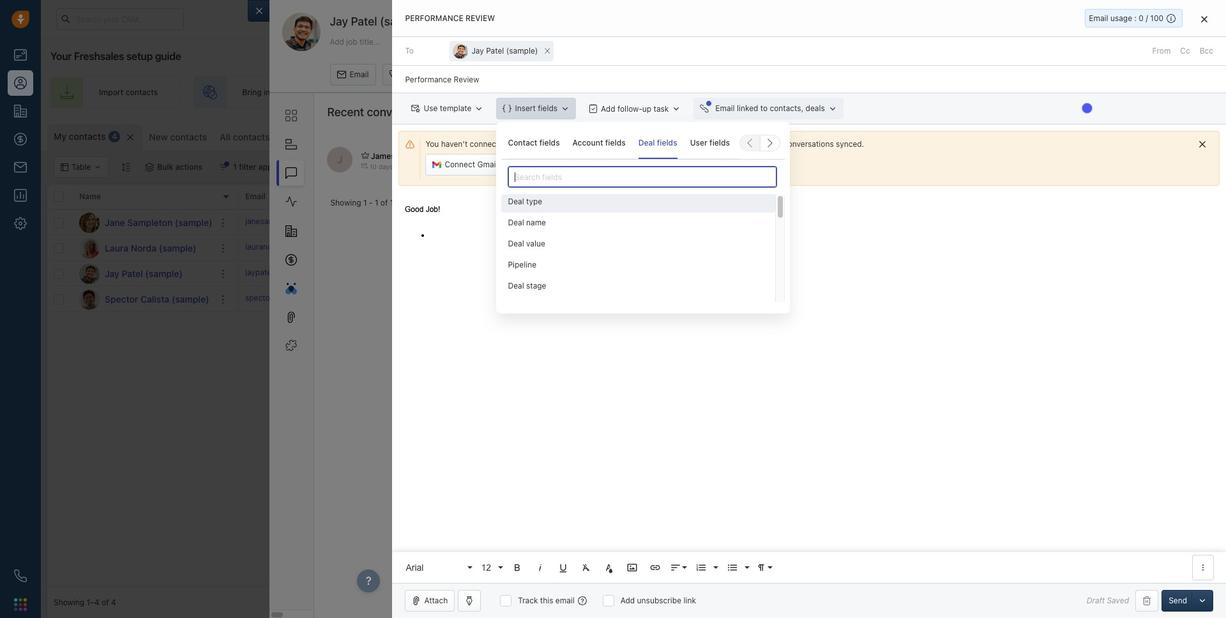 Task type: vqa. For each thing, say whether or not it's contained in the screenshot.
Jane Sampleton (sample) J icon
no



Task type: describe. For each thing, give the bounding box(es) containing it.
see all details
[[1101, 19, 1151, 28]]

press space to select this row. row containing jane sampleton (sample)
[[47, 210, 239, 236]]

james for lauranordasample@gmail.com
[[740, 243, 763, 253]]

your right set
[[922, 88, 938, 97]]

status
[[820, 192, 845, 202]]

row group containing jane sampleton (sample)
[[47, 210, 239, 312]]

note button
[[442, 64, 485, 86]]

contacts right my
[[69, 131, 106, 142]]

contacts up actions
[[170, 132, 207, 142]]

thanks
[[676, 162, 702, 172]]

contacts inside button
[[1085, 130, 1117, 140]]

name
[[526, 218, 546, 228]]

account for account fields
[[573, 138, 603, 147]]

hello
[[639, 162, 658, 172]]

jaypatelsample@gmail.com link
[[245, 267, 343, 281]]

freshworks switcher image
[[14, 599, 27, 611]]

fields for user fields
[[710, 138, 730, 147]]

customize
[[966, 130, 1006, 140]]

jaypatelsample@gmail.com
[[245, 268, 343, 277]]

email down create
[[716, 104, 735, 113]]

connect for connect gmail
[[445, 160, 475, 169]]

user
[[690, 138, 708, 147]]

review
[[466, 13, 495, 23]]

phone
[[363, 192, 386, 202]]

fields for insert fields
[[538, 104, 558, 113]]

1 right -
[[375, 198, 379, 208]]

container_wx8msf4aqz5i3rn1 image for bulk actions button
[[145, 163, 154, 172]]

a inside button
[[562, 160, 566, 169]]

want
[[639, 151, 658, 161]]

goals?
[[847, 151, 870, 161]]

stage
[[526, 281, 547, 291]]

details
[[1127, 19, 1151, 28]]

guide
[[155, 50, 181, 62]]

if
[[893, 162, 897, 172]]

patel inside press space to select this row. row
[[122, 268, 143, 279]]

email inside "dialog"
[[350, 70, 369, 79]]

2 horizontal spatial sales
[[940, 88, 960, 97]]

to up jay,
[[660, 151, 667, 161]]

more misc image
[[1198, 562, 1209, 574]]

0
[[1139, 13, 1144, 23]]

jay patel (sample) ×
[[472, 44, 551, 57]]

2 team from the left
[[625, 88, 644, 97]]

lauranordasample@gmail.com
[[245, 242, 354, 252]]

call log button
[[382, 64, 436, 86]]

add for add job title...
[[330, 37, 344, 46]]

deal stage
[[508, 281, 547, 291]]

deal for deal fields
[[639, 138, 655, 147]]

owner
[[747, 192, 770, 202]]

peterson for 43
[[765, 243, 798, 253]]

1 filter applied button
[[211, 157, 294, 178]]

j image for jane sampleton (sample)
[[79, 212, 100, 233]]

4 james peterson from the top
[[740, 294, 798, 304]]

connect gmail button
[[426, 154, 505, 176]]

fields for account fields
[[606, 138, 626, 147]]

add for add unsubscribe link
[[621, 596, 635, 606]]

row group containing 48
[[239, 210, 1220, 312]]

set
[[896, 88, 908, 97]]

invite
[[408, 88, 428, 97]]

insert fields button
[[497, 98, 576, 120]]

gmail
[[478, 160, 498, 169]]

task
[[654, 104, 669, 113]]

1 horizontal spatial the
[[773, 162, 785, 172]]

you haven't connected james.peterson1902@gmail.com to the crm. connect it now to keep your conversations synced.
[[426, 139, 865, 149]]

would
[[915, 162, 936, 172]]

peterson for 22
[[765, 269, 798, 279]]

see
[[670, 151, 682, 161]]

import contacts for import contacts button at the top right of page
[[1058, 130, 1117, 140]]

import contacts group
[[1041, 125, 1145, 146]]

create sales sequence
[[728, 88, 812, 97]]

deal fields
[[639, 138, 678, 147]]

log
[[417, 70, 429, 79]]

deal for deal type
[[508, 197, 524, 206]]

to inside button
[[761, 104, 768, 113]]

container_wx8msf4aqz5i3rn1 image
[[954, 131, 963, 140]]

create
[[728, 88, 753, 97]]

my contacts 4
[[54, 131, 117, 142]]

jane sampleton (sample) link
[[105, 216, 212, 229]]

2 horizontal spatial connect
[[680, 139, 711, 149]]

0 horizontal spatial gold
[[721, 151, 738, 161]]

grid containing 48
[[47, 183, 1220, 588]]

evaluation.
[[1114, 162, 1153, 172]]

import contacts for import contacts link
[[99, 88, 158, 97]]

1 horizontal spatial of
[[381, 198, 388, 208]]

norda
[[131, 242, 157, 253]]

Write a subject line text field
[[393, 66, 1227, 93]]

james peterson for 48
[[740, 218, 798, 227]]

email left all
[[1090, 13, 1109, 23]]

1 right phone at left
[[390, 198, 394, 208]]

deal value
[[508, 239, 546, 249]]

+
[[341, 268, 346, 277]]

account for account
[[916, 192, 947, 202]]

send button
[[1162, 590, 1195, 612]]

deal type
[[508, 197, 543, 206]]

usage
[[1111, 13, 1133, 23]]

work phone
[[341, 192, 386, 202]]

1 leads from the left
[[303, 88, 323, 97]]

your freshsales setup guide
[[50, 50, 181, 62]]

connect a different email
[[530, 160, 621, 169]]

name row
[[47, 185, 239, 210]]

showing 1 - 1 of 1
[[331, 198, 394, 208]]

0 horizontal spatial in
[[264, 88, 271, 97]]

spectorcalista@gmail.com
[[245, 293, 340, 303]]

0 vertical spatial jay
[[330, 15, 348, 28]]

j image for jay patel (sample)
[[79, 264, 100, 284]]

jay inside jay patel (sample) ×
[[472, 46, 484, 56]]

janesampleton@gmail.com
[[245, 216, 342, 226]]

route leads to your team link
[[503, 77, 667, 109]]

draft saved
[[1087, 596, 1130, 606]]

tags
[[629, 192, 646, 202]]

peterson for 48
[[765, 218, 798, 227]]

sales inside want to see how crm gold can help you meet your sales goals? hello jay, thanks for your interest in the crm gold plan. let me know if you would like a demo of the product to help expedite your evaluation. regards, james
[[826, 151, 845, 161]]

(sample) inside jay patel (sample) ×
[[506, 46, 538, 56]]

12 for 12
[[481, 563, 491, 573]]

james for spectorcalista@gmail.com
[[740, 294, 763, 304]]

want to see how crm gold can help you meet your sales goals? hello jay, thanks for your interest in the crm gold plan. let me know if you would like a demo of the product to help expedite your evaluation. regards, james
[[639, 151, 1213, 172]]

saved
[[1108, 596, 1130, 606]]

expedite
[[1062, 162, 1093, 172]]

12 button
[[477, 555, 505, 581]]

connect for connect a different email
[[530, 160, 560, 169]]

0 horizontal spatial of
[[102, 598, 109, 608]]

1 team from the left
[[448, 88, 467, 97]]

10 days ago
[[370, 163, 406, 170]]

regards,
[[1155, 162, 1187, 172]]

spector
[[105, 294, 138, 304]]

(sample) for laura norda (sample) link
[[159, 242, 196, 253]]

application containing arial
[[393, 192, 1227, 583]]

to inside grid
[[368, 268, 375, 277]]

account fields
[[573, 138, 626, 147]]

× link
[[541, 40, 554, 61]]

deal for deal name
[[508, 218, 524, 228]]

account fields link
[[573, 127, 626, 159]]

contacts right all at the top of page
[[233, 132, 270, 142]]

track this email
[[518, 596, 575, 606]]

now
[[720, 139, 735, 149]]

press space to select this row. row containing spectorcalista@gmail.com
[[239, 287, 1220, 312]]

conversations inside × dialog
[[784, 139, 834, 149]]

0 vertical spatial help
[[755, 151, 771, 161]]

set up your sales pipeline link
[[847, 77, 1014, 109]]

up inside × dialog
[[643, 104, 652, 113]]

connect gmail
[[445, 160, 498, 169]]

new
[[149, 132, 168, 142]]

james for janesampleton@gmail.com
[[740, 218, 763, 227]]

contact fields link
[[508, 127, 560, 159]]

spector calista (sample) link
[[105, 293, 209, 306]]

fields for deal fields
[[657, 138, 678, 147]]

12 for 12 more...
[[297, 132, 306, 142]]

janesampleton@gmail.com link
[[245, 216, 342, 229]]

add contact
[[1169, 130, 1214, 140]]

interest
[[735, 162, 762, 172]]

user fields
[[690, 138, 730, 147]]

import for import contacts link
[[99, 88, 124, 97]]

1 horizontal spatial up
[[910, 88, 920, 97]]

to up want
[[636, 139, 643, 149]]

1 horizontal spatial gold
[[806, 162, 823, 172]]

showing for showing 1 - 1 of 1
[[331, 198, 361, 208]]

next activity
[[437, 192, 484, 202]]

× dialog
[[393, 0, 1227, 618]]

to
[[405, 46, 414, 56]]

43
[[533, 242, 546, 254]]

press space to select this row. row containing 48
[[239, 210, 1220, 236]]



Task type: locate. For each thing, give the bounding box(es) containing it.
2 horizontal spatial patel
[[486, 46, 504, 56]]

0 vertical spatial j image
[[79, 212, 100, 233]]

12 inside "dropdown button"
[[481, 563, 491, 573]]

0 vertical spatial 4
[[112, 132, 117, 141]]

draft
[[1087, 596, 1105, 606]]

the left product
[[991, 162, 1003, 172]]

meet
[[788, 151, 806, 161]]

2 vertical spatial patel
[[122, 268, 143, 279]]

add inside button
[[1169, 130, 1184, 140]]

j image
[[79, 212, 100, 233], [79, 264, 100, 284]]

press space to select this row. row containing 22
[[239, 261, 1220, 287]]

it
[[713, 139, 718, 149]]

jay up job
[[330, 15, 348, 28]]

route leads to your team
[[551, 88, 644, 97]]

close image
[[1202, 15, 1208, 23]]

0 horizontal spatial email
[[556, 596, 575, 606]]

patel
[[351, 15, 377, 28], [486, 46, 504, 56], [122, 268, 143, 279]]

1 horizontal spatial 12
[[481, 563, 491, 573]]

22
[[506, 24, 518, 35], [533, 268, 545, 279]]

to up the add follow-up task
[[597, 88, 604, 97]]

insert
[[515, 104, 536, 113]]

1 container_wx8msf4aqz5i3rn1 image from the left
[[145, 163, 154, 172]]

press space to select this row. row containing laura norda (sample)
[[47, 236, 239, 261]]

1 vertical spatial 12
[[481, 563, 491, 573]]

connected
[[470, 139, 508, 149]]

deal for deal value
[[508, 239, 524, 249]]

jay inside press space to select this row. row
[[105, 268, 119, 279]]

(sample)
[[380, 15, 427, 28], [506, 46, 538, 56], [175, 217, 212, 228], [159, 242, 196, 253], [145, 268, 183, 279], [172, 294, 209, 304]]

type
[[526, 197, 543, 206]]

james peterson for 43
[[740, 243, 798, 253]]

for
[[705, 162, 715, 172]]

press space to select this row. row containing spector calista (sample)
[[47, 287, 239, 312]]

12 right arial dropdown button
[[481, 563, 491, 573]]

2 vertical spatial jay
[[105, 268, 119, 279]]

connect down haven't
[[445, 160, 475, 169]]

2 james peterson from the top
[[740, 243, 798, 253]]

1 vertical spatial jay patel (sample)
[[105, 268, 183, 279]]

performance
[[405, 13, 464, 23]]

1 vertical spatial in
[[764, 162, 771, 172]]

1 horizontal spatial connect
[[530, 160, 560, 169]]

gold down now at the right top of page
[[721, 151, 738, 161]]

0 vertical spatial conversations
[[367, 105, 441, 119]]

1 james peterson from the top
[[740, 218, 798, 227]]

1 vertical spatial import contacts
[[1058, 130, 1117, 140]]

4 right my contacts link
[[112, 132, 117, 141]]

2 row group from the left
[[239, 210, 1220, 312]]

22 inside "dialog"
[[506, 24, 518, 35]]

calista
[[141, 294, 169, 304]]

0 horizontal spatial a
[[562, 160, 566, 169]]

invite your team link
[[359, 77, 490, 109]]

deal left the type
[[508, 197, 524, 206]]

freshsales
[[74, 50, 124, 62]]

2 horizontal spatial jay
[[472, 46, 484, 56]]

help down keep
[[755, 151, 771, 161]]

connect inside button
[[445, 160, 475, 169]]

1 horizontal spatial import
[[1058, 130, 1083, 140]]

james
[[371, 152, 395, 161], [1189, 162, 1213, 172], [740, 218, 763, 227], [740, 243, 763, 253], [740, 269, 763, 279], [740, 294, 763, 304]]

email usage : 0 / 100
[[1090, 13, 1164, 23]]

your inside × dialog
[[766, 139, 782, 149]]

s image
[[79, 289, 100, 310]]

you right the if on the top right
[[900, 162, 913, 172]]

contacts down setup
[[126, 88, 158, 97]]

1 j image from the top
[[79, 212, 100, 233]]

(sample) for spector calista (sample) 'link'
[[172, 294, 209, 304]]

import contacts inside button
[[1058, 130, 1117, 140]]

0 vertical spatial 12
[[297, 132, 306, 142]]

0 horizontal spatial sales
[[755, 88, 774, 97]]

0 horizontal spatial patel
[[122, 268, 143, 279]]

different
[[569, 160, 599, 169]]

website
[[273, 88, 301, 97]]

jay patel (sample) link
[[105, 267, 183, 280]]

contacts
[[126, 88, 158, 97], [1085, 130, 1117, 140], [69, 131, 106, 142], [170, 132, 207, 142], [233, 132, 270, 142]]

your
[[430, 88, 446, 97], [606, 88, 623, 97], [922, 88, 938, 97], [766, 139, 782, 149], [808, 151, 824, 161], [717, 162, 733, 172], [1096, 162, 1112, 172]]

1 vertical spatial of
[[381, 198, 388, 208]]

0 horizontal spatial the
[[645, 139, 657, 149]]

0 horizontal spatial conversations
[[367, 105, 441, 119]]

1 vertical spatial you
[[900, 162, 913, 172]]

0 horizontal spatial import
[[99, 88, 124, 97]]

import for import contacts button at the top right of page
[[1058, 130, 1083, 140]]

0 horizontal spatial container_wx8msf4aqz5i3rn1 image
[[145, 163, 154, 172]]

add for add deal
[[1075, 88, 1090, 97]]

spectorcalista@gmail.com link
[[245, 293, 340, 306]]

0 horizontal spatial jay patel (sample)
[[105, 268, 183, 279]]

0 horizontal spatial up
[[643, 104, 652, 113]]

jay
[[330, 15, 348, 28], [472, 46, 484, 56], [105, 268, 119, 279]]

j image left jane
[[79, 212, 100, 233]]

0 horizontal spatial leads
[[303, 88, 323, 97]]

james for jaypatelsample@gmail.com
[[740, 269, 763, 279]]

deal left name on the top
[[508, 218, 524, 228]]

12 more...
[[297, 132, 334, 142]]

import down your freshsales setup guide
[[99, 88, 124, 97]]

row group
[[47, 210, 239, 312], [239, 210, 1220, 312]]

your right for
[[717, 162, 733, 172]]

2 leads from the left
[[575, 88, 595, 97]]

container_wx8msf4aqz5i3rn1 image
[[145, 163, 154, 172], [219, 163, 228, 172]]

score
[[533, 192, 555, 202]]

12 inside button
[[297, 132, 306, 142]]

arial
[[406, 563, 424, 573]]

your right meet
[[808, 151, 824, 161]]

days
[[379, 163, 393, 170]]

crm down meet
[[787, 162, 804, 172]]

sales up email linked to contacts, deals button
[[755, 88, 774, 97]]

1 vertical spatial account
[[916, 192, 947, 202]]

see
[[1101, 19, 1114, 28]]

james peterson <james.peterson1902@gmail.com>
[[371, 152, 563, 161]]

name
[[79, 192, 101, 202]]

applied
[[259, 162, 286, 172]]

patel up title...
[[351, 15, 377, 28]]

send
[[1169, 596, 1188, 606]]

email inside button
[[602, 160, 621, 169]]

(sample) down jane sampleton (sample) link
[[159, 242, 196, 253]]

1 horizontal spatial team
[[625, 88, 644, 97]]

route
[[551, 88, 573, 97]]

of right -
[[381, 198, 388, 208]]

1 inside button
[[233, 162, 237, 172]]

press space to select this row. row containing jay patel (sample)
[[47, 261, 239, 287]]

jaypatelsample@gmail.com + click to add
[[245, 268, 391, 277]]

0 vertical spatial of
[[982, 162, 989, 172]]

the inside × dialog
[[645, 139, 657, 149]]

1 horizontal spatial in
[[764, 162, 771, 172]]

your up "follow-"
[[606, 88, 623, 97]]

2 j image from the top
[[79, 264, 100, 284]]

in inside want to see how crm gold can help you meet your sales goals? hello jay, thanks for your interest in the crm gold plan. let me know if you would like a demo of the product to help expedite your evaluation. regards, james
[[764, 162, 771, 172]]

bring
[[242, 88, 262, 97]]

0 horizontal spatial 22
[[506, 24, 518, 35]]

1 horizontal spatial container_wx8msf4aqz5i3rn1 image
[[219, 163, 228, 172]]

0 vertical spatial you
[[773, 151, 786, 161]]

conversations up meet
[[784, 139, 834, 149]]

0 horizontal spatial you
[[773, 151, 786, 161]]

your
[[50, 50, 72, 62]]

to right linked
[[761, 104, 768, 113]]

0 vertical spatial up
[[910, 88, 920, 97]]

press space to select this row. row
[[47, 210, 239, 236], [239, 210, 1220, 236], [47, 236, 239, 261], [239, 236, 1220, 261], [47, 261, 239, 287], [239, 261, 1220, 287], [47, 287, 239, 312], [239, 287, 1220, 312]]

4 right 1–4
[[111, 598, 116, 608]]

email linked to contacts, deals button
[[694, 98, 844, 120]]

press space to select this row. row containing 43
[[239, 236, 1220, 261]]

jay patel (sample) inside press space to select this row. row
[[105, 268, 183, 279]]

add job title...
[[330, 37, 380, 46]]

<james.peterson1902@gmail.com>
[[432, 152, 563, 161]]

your right expedite
[[1096, 162, 1112, 172]]

fields up see
[[657, 138, 678, 147]]

(sample) right calista
[[172, 294, 209, 304]]

1 vertical spatial j image
[[79, 264, 100, 284]]

invite your team
[[408, 88, 467, 97]]

1 vertical spatial import
[[1058, 130, 1083, 140]]

of right demo
[[982, 162, 989, 172]]

outgoing image
[[361, 163, 368, 169]]

2 horizontal spatial the
[[991, 162, 1003, 172]]

of
[[982, 162, 989, 172], [381, 198, 388, 208], [102, 598, 109, 608]]

jay patel (sample) up title...
[[330, 15, 427, 28]]

1 horizontal spatial crm
[[787, 162, 804, 172]]

a right like
[[953, 162, 957, 172]]

group containing deal type
[[502, 194, 776, 386]]

(sample) up spector calista (sample)
[[145, 268, 183, 279]]

team up template
[[448, 88, 467, 97]]

1 inside 'link'
[[1142, 11, 1146, 19]]

click
[[348, 268, 366, 277]]

jay up note
[[472, 46, 484, 56]]

1 horizontal spatial leads
[[575, 88, 595, 97]]

container_wx8msf4aqz5i3rn1 image left filter
[[219, 163, 228, 172]]

bcc
[[1200, 46, 1214, 56]]

(sample) for jay patel (sample) link
[[145, 268, 183, 279]]

l image
[[79, 238, 100, 258]]

1 vertical spatial crm
[[787, 162, 804, 172]]

deal left value
[[508, 239, 524, 249]]

0 vertical spatial import
[[99, 88, 124, 97]]

0 horizontal spatial crm
[[701, 151, 719, 161]]

dialog
[[248, 0, 1227, 618]]

3 james peterson from the top
[[740, 269, 798, 279]]

add left deal
[[1075, 88, 1090, 97]]

to left add
[[368, 268, 375, 277]]

import contacts down hotspot (open by clicking or pressing space/enter) alert dialog
[[1058, 130, 1117, 140]]

2 vertical spatial of
[[102, 598, 109, 608]]

value
[[526, 239, 546, 249]]

account down 'would'
[[916, 192, 947, 202]]

from
[[1153, 46, 1171, 56]]

connect inside button
[[530, 160, 560, 169]]

0 vertical spatial 22
[[506, 24, 518, 35]]

follow-
[[618, 104, 643, 113]]

0 horizontal spatial team
[[448, 88, 467, 97]]

fields right user
[[710, 138, 730, 147]]

hotspot (open by clicking or pressing space/enter) alert dialog
[[1080, 101, 1096, 117]]

james inside want to see how crm gold can help you meet your sales goals? hello jay, thanks for your interest in the crm gold plan. let me know if you would like a demo of the product to help expedite your evaluation. regards, james
[[1189, 162, 1213, 172]]

0 vertical spatial patel
[[351, 15, 377, 28]]

of inside want to see how crm gold can help you meet your sales goals? hello jay, thanks for your interest in the crm gold plan. let me know if you would like a demo of the product to help expedite your evaluation. regards, james
[[982, 162, 989, 172]]

0 horizontal spatial account
[[573, 138, 603, 147]]

in right bring on the top
[[264, 88, 271, 97]]

add for add follow-up task
[[601, 104, 616, 113]]

showing left 1–4
[[54, 598, 84, 608]]

container_wx8msf4aqz5i3rn1 image left bulk
[[145, 163, 154, 172]]

1 horizontal spatial a
[[953, 162, 957, 172]]

fields inside "link"
[[657, 138, 678, 147]]

sales owner
[[725, 192, 770, 202]]

0 vertical spatial import contacts
[[99, 88, 158, 97]]

patel up spector at the top of page
[[122, 268, 143, 279]]

container_wx8msf4aqz5i3rn1 image for 1 filter applied button
[[219, 163, 228, 172]]

0 vertical spatial account
[[573, 138, 603, 147]]

contacts down hotspot (open by clicking or pressing space/enter) alert dialog
[[1085, 130, 1117, 140]]

0 horizontal spatial jay
[[105, 268, 119, 279]]

0 horizontal spatial 12
[[297, 132, 306, 142]]

help left expedite
[[1045, 162, 1060, 172]]

0 vertical spatial email
[[602, 160, 621, 169]]

you
[[426, 139, 439, 149]]

22 up jay patel (sample) ×
[[506, 24, 518, 35]]

patel down 22 button
[[486, 46, 504, 56]]

connect down contact fields link
[[530, 160, 560, 169]]

showing for showing 1–4 of 4
[[54, 598, 84, 608]]

1 vertical spatial jay
[[472, 46, 484, 56]]

sales inside 'link'
[[755, 88, 774, 97]]

1 horizontal spatial 22
[[533, 268, 545, 279]]

(sample) inside 'link'
[[172, 294, 209, 304]]

connect
[[680, 139, 711, 149], [445, 160, 475, 169], [530, 160, 560, 169]]

want to see how crm gold can help you meet your sales goals? button
[[639, 150, 872, 161]]

1 horizontal spatial help
[[1045, 162, 1060, 172]]

import inside button
[[1058, 130, 1083, 140]]

leads right route
[[575, 88, 595, 97]]

sales left the "pipeline"
[[940, 88, 960, 97]]

1 horizontal spatial account
[[916, 192, 947, 202]]

of right 1–4
[[102, 598, 109, 608]]

deal for deal stage
[[508, 281, 524, 291]]

dialog containing jay patel (sample)
[[248, 0, 1227, 618]]

1 horizontal spatial patel
[[351, 15, 377, 28]]

plan.
[[825, 162, 843, 172]]

2 container_wx8msf4aqz5i3rn1 image from the left
[[219, 163, 228, 172]]

12 left more...
[[297, 132, 306, 142]]

jay patel (sample) down norda
[[105, 268, 183, 279]]

up left task
[[643, 104, 652, 113]]

the up want
[[645, 139, 657, 149]]

import down hotspot (open by clicking or pressing space/enter) alert dialog
[[1058, 130, 1083, 140]]

0 vertical spatial gold
[[721, 151, 738, 161]]

0 horizontal spatial connect
[[445, 160, 475, 169]]

container_wx8msf4aqz5i3rn1 image inside 1 filter applied button
[[219, 163, 228, 172]]

1 vertical spatial up
[[643, 104, 652, 113]]

cell
[[814, 210, 910, 235], [910, 210, 1006, 235], [1006, 210, 1220, 235], [622, 236, 718, 261], [814, 236, 910, 261], [910, 236, 1006, 261], [1006, 236, 1220, 261], [622, 261, 718, 286], [814, 261, 910, 286], [910, 261, 1006, 286], [1006, 261, 1220, 286], [622, 287, 718, 312], [814, 287, 910, 312], [910, 287, 1006, 312], [1006, 287, 1220, 312]]

1 vertical spatial help
[[1045, 162, 1060, 172]]

showing left -
[[331, 198, 361, 208]]

james.peterson1902@gmail.com
[[510, 139, 633, 149]]

1 vertical spatial patel
[[486, 46, 504, 56]]

1 horizontal spatial email
[[602, 160, 621, 169]]

1 horizontal spatial jay patel (sample)
[[330, 15, 427, 28]]

group
[[502, 194, 776, 386]]

0 vertical spatial in
[[264, 88, 271, 97]]

0 horizontal spatial showing
[[54, 598, 84, 608]]

account inside grid
[[916, 192, 947, 202]]

1 horizontal spatial sales
[[826, 151, 845, 161]]

container_wx8msf4aqz5i3rn1 image inside bulk actions button
[[145, 163, 154, 172]]

fields inside dropdown button
[[538, 104, 558, 113]]

email down add job title...
[[350, 70, 369, 79]]

(sample) for jane sampleton (sample) link
[[175, 217, 212, 228]]

patel inside "dialog"
[[351, 15, 377, 28]]

100
[[1151, 13, 1164, 23]]

Search your CRM... text field
[[56, 8, 184, 30]]

1 vertical spatial email
[[556, 596, 575, 606]]

a
[[562, 160, 566, 169], [953, 162, 957, 172]]

(sample) right sampleton at top left
[[175, 217, 212, 228]]

deal up want
[[639, 138, 655, 147]]

to
[[597, 88, 604, 97], [761, 104, 768, 113], [636, 139, 643, 149], [737, 139, 744, 149], [660, 151, 667, 161], [1035, 162, 1043, 172], [368, 268, 375, 277]]

conversations inside "dialog"
[[367, 105, 441, 119]]

job
[[346, 37, 358, 46]]

want to see how crm gold can help you meet your sales goals? link
[[639, 150, 872, 161]]

1 row group from the left
[[47, 210, 239, 312]]

fields for contact fields
[[540, 138, 560, 147]]

2 horizontal spatial of
[[982, 162, 989, 172]]

you left meet
[[773, 151, 786, 161]]

0 vertical spatial crm
[[701, 151, 719, 161]]

crm up for
[[701, 151, 719, 161]]

to right product
[[1035, 162, 1043, 172]]

j image down the l icon on the left top of the page
[[79, 264, 100, 284]]

crm.
[[659, 139, 678, 149]]

sales up the plan.
[[826, 151, 845, 161]]

use template
[[424, 104, 472, 113]]

new contacts
[[149, 132, 207, 142]]

up right set
[[910, 88, 920, 97]]

phone element
[[8, 564, 33, 589]]

1 vertical spatial showing
[[54, 598, 84, 608]]

application
[[393, 192, 1227, 583]]

deal name
[[508, 218, 546, 228]]

add left contact
[[1169, 130, 1184, 140]]

bring in website leads
[[242, 88, 323, 97]]

1 horizontal spatial import contacts
[[1058, 130, 1117, 140]]

1 left filter
[[233, 162, 237, 172]]

laura
[[105, 242, 129, 253]]

email down 1 filter applied button
[[245, 192, 266, 202]]

add follow-up task
[[601, 104, 669, 113]]

1 vertical spatial conversations
[[784, 139, 834, 149]]

setup
[[126, 50, 153, 62]]

1 vertical spatial 22
[[533, 268, 545, 279]]

pipeline
[[508, 260, 537, 270]]

1 vertical spatial gold
[[806, 162, 823, 172]]

add for add contact
[[1169, 130, 1184, 140]]

add down the route leads to your team
[[601, 104, 616, 113]]

your right keep
[[766, 139, 782, 149]]

ordered list image
[[696, 562, 708, 574]]

Search fields search field
[[508, 166, 778, 188]]

1 vertical spatial 4
[[111, 598, 116, 608]]

jay down laura
[[105, 268, 119, 279]]

insert link (⌘k) image
[[650, 562, 662, 574]]

22 inside press space to select this row. row
[[533, 268, 545, 279]]

0 horizontal spatial import contacts
[[99, 88, 158, 97]]

(sample) down 22 button
[[506, 46, 538, 56]]

fields right contact
[[540, 138, 560, 147]]

phone image
[[14, 570, 27, 583]]

email down account fields link
[[602, 160, 621, 169]]

james peterson for 22
[[740, 269, 798, 279]]

4
[[112, 132, 117, 141], [111, 598, 116, 608]]

contact
[[1186, 130, 1214, 140]]

add left unsubscribe
[[621, 596, 635, 606]]

1 left /
[[1142, 11, 1146, 19]]

a inside want to see how crm gold can help you meet your sales goals? hello jay, thanks for your interest in the crm gold plan. let me know if you would like a demo of the product to help expedite your evaluation. regards, james
[[953, 162, 957, 172]]

0 vertical spatial showing
[[331, 198, 361, 208]]

team up the add follow-up task
[[625, 88, 644, 97]]

gold left the plan.
[[806, 162, 823, 172]]

deal inside "link"
[[639, 138, 655, 147]]

22 up stage
[[533, 268, 545, 279]]

conversations down invite
[[367, 105, 441, 119]]

synced.
[[836, 139, 865, 149]]

add follow-up task button
[[583, 98, 688, 120], [583, 98, 688, 120]]

deal fields link
[[639, 127, 678, 159]]

4 inside my contacts 4
[[112, 132, 117, 141]]

1 horizontal spatial showing
[[331, 198, 361, 208]]

connect up how
[[680, 139, 711, 149]]

email right this
[[556, 596, 575, 606]]

1 horizontal spatial you
[[900, 162, 913, 172]]

let
[[845, 162, 856, 172]]

to up can
[[737, 139, 744, 149]]

add left job
[[330, 37, 344, 46]]

leads right website
[[303, 88, 323, 97]]

0 vertical spatial jay patel (sample)
[[330, 15, 427, 28]]

your up use
[[430, 88, 446, 97]]

customize table
[[966, 130, 1026, 140]]

grid
[[47, 183, 1220, 588]]

patel inside jay patel (sample) ×
[[486, 46, 504, 56]]

1 horizontal spatial jay
[[330, 15, 348, 28]]

in down want to see how crm gold can help you meet your sales goals? 'link'
[[764, 162, 771, 172]]

actions
[[176, 162, 203, 172]]

1 left -
[[363, 198, 367, 208]]

fields down "follow-"
[[606, 138, 626, 147]]

(sample) up to
[[380, 15, 427, 28]]

option
[[502, 300, 776, 318]]

gold
[[721, 151, 738, 161], [806, 162, 823, 172]]

demo
[[959, 162, 979, 172]]

0 horizontal spatial help
[[755, 151, 771, 161]]

email inside grid
[[245, 192, 266, 202]]

1 horizontal spatial conversations
[[784, 139, 834, 149]]



